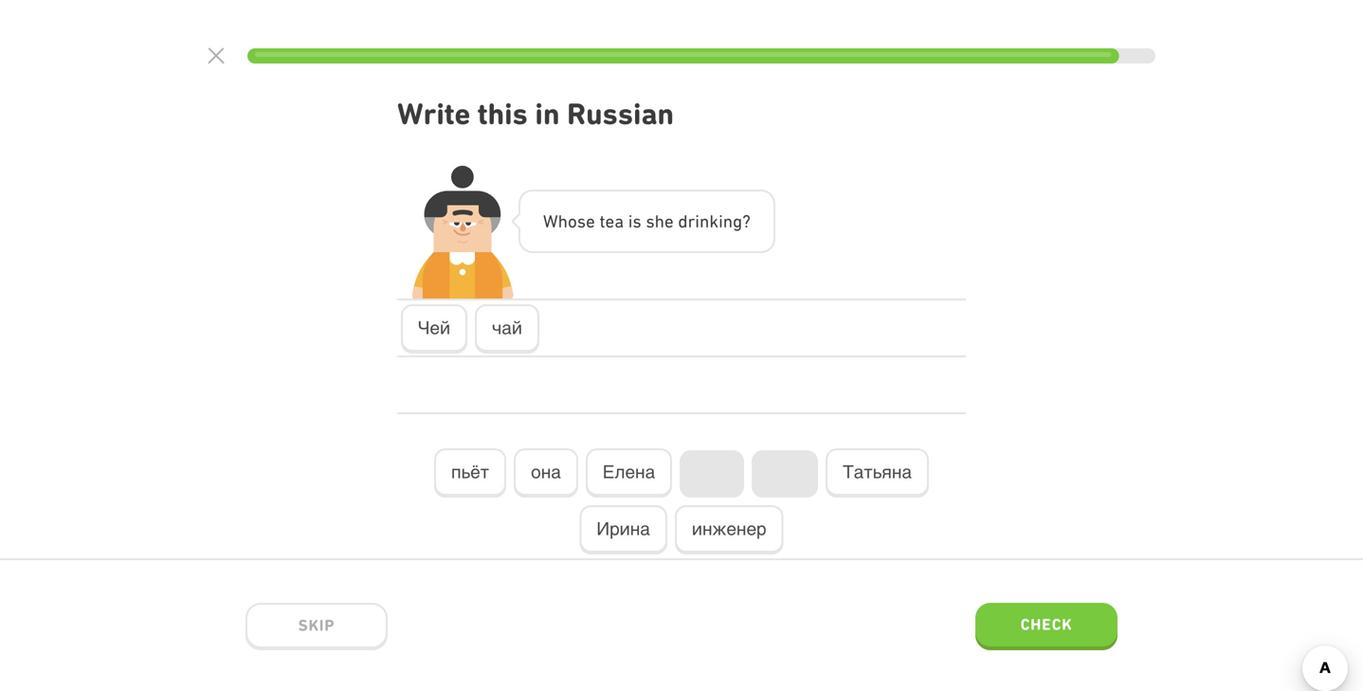 Task type: locate. For each thing, give the bounding box(es) containing it.
1 n from the left
[[700, 211, 710, 231]]

g
[[733, 211, 743, 231]]

2 horizontal spatial i
[[719, 211, 723, 231]]

1 horizontal spatial s
[[633, 211, 642, 231]]

0 horizontal spatial h
[[558, 211, 568, 231]]

1 h from the left
[[558, 211, 568, 231]]

h
[[558, 211, 568, 231], [655, 211, 665, 231]]

write this in russian
[[397, 96, 674, 131]]

progress bar
[[247, 48, 1156, 64]]

2 horizontal spatial s
[[646, 211, 655, 231]]

1 horizontal spatial n
[[723, 211, 733, 231]]

w
[[543, 211, 558, 231]]

2 s from the left
[[633, 211, 642, 231]]

i right a
[[628, 211, 633, 231]]

инженер
[[692, 519, 767, 539]]

0 horizontal spatial e
[[586, 211, 595, 231]]

o
[[568, 211, 577, 231]]

i left g
[[719, 211, 723, 231]]

2 i from the left
[[695, 211, 700, 231]]

3 e from the left
[[665, 211, 674, 231]]

n
[[700, 211, 710, 231], [723, 211, 733, 231]]

1 horizontal spatial e
[[605, 211, 615, 231]]

w h o s e t e a i s
[[543, 211, 642, 231]]

1 i from the left
[[628, 211, 633, 231]]

e left d
[[665, 211, 674, 231]]

e
[[586, 211, 595, 231], [605, 211, 615, 231], [665, 211, 674, 231]]

n right k
[[723, 211, 733, 231]]

e left t
[[586, 211, 595, 231]]

0 horizontal spatial s
[[577, 211, 586, 231]]

s
[[577, 211, 586, 231], [633, 211, 642, 231], [646, 211, 655, 231]]

1 horizontal spatial i
[[695, 211, 700, 231]]

i for k
[[719, 211, 723, 231]]

0 horizontal spatial i
[[628, 211, 633, 231]]

инженер button
[[675, 505, 784, 555]]

s h e d r i n k i n g ?
[[646, 211, 751, 231]]

i
[[628, 211, 633, 231], [695, 211, 700, 231], [719, 211, 723, 231]]

2 horizontal spatial e
[[665, 211, 674, 231]]

чай
[[492, 318, 522, 338]]

1 horizontal spatial h
[[655, 211, 665, 231]]

0 horizontal spatial n
[[700, 211, 710, 231]]

татьяна button
[[826, 449, 929, 498]]

check
[[1021, 615, 1073, 634]]

3 i from the left
[[719, 211, 723, 231]]

чай button
[[475, 304, 539, 354]]

она
[[531, 462, 561, 482]]

in
[[535, 96, 560, 131]]

n right the 'r'
[[700, 211, 710, 231]]

ирина
[[597, 519, 650, 539]]

пьёт button
[[434, 449, 506, 498]]

write
[[397, 96, 471, 131]]

i for a
[[628, 211, 633, 231]]

skip
[[298, 616, 335, 635]]

e right o
[[605, 211, 615, 231]]

2 h from the left
[[655, 211, 665, 231]]

h for s
[[655, 211, 665, 231]]

пьёт
[[451, 462, 489, 482]]

h left t
[[558, 211, 568, 231]]

h left d
[[655, 211, 665, 231]]

i right d
[[695, 211, 700, 231]]



Task type: describe. For each thing, give the bounding box(es) containing it.
елена
[[603, 462, 655, 482]]

k
[[710, 211, 719, 231]]

чей
[[418, 318, 450, 338]]

skip button
[[246, 603, 388, 650]]

?
[[743, 211, 751, 231]]

1 s from the left
[[577, 211, 586, 231]]

ирина button
[[580, 505, 667, 555]]

h for w
[[558, 211, 568, 231]]

она button
[[514, 449, 578, 498]]

r
[[688, 211, 695, 231]]

татьяна
[[843, 462, 912, 482]]

елена button
[[586, 449, 672, 498]]

3 s from the left
[[646, 211, 655, 231]]

t
[[600, 211, 605, 231]]

2 e from the left
[[605, 211, 615, 231]]

d
[[678, 211, 688, 231]]

a
[[615, 211, 624, 231]]

this
[[478, 96, 528, 131]]

check button
[[976, 603, 1118, 650]]

1 e from the left
[[586, 211, 595, 231]]

2 n from the left
[[723, 211, 733, 231]]

russian
[[567, 96, 674, 131]]

чей button
[[401, 304, 467, 354]]



Task type: vqa. For each thing, say whether or not it's contained in the screenshot.
ЧЕЙ button
yes



